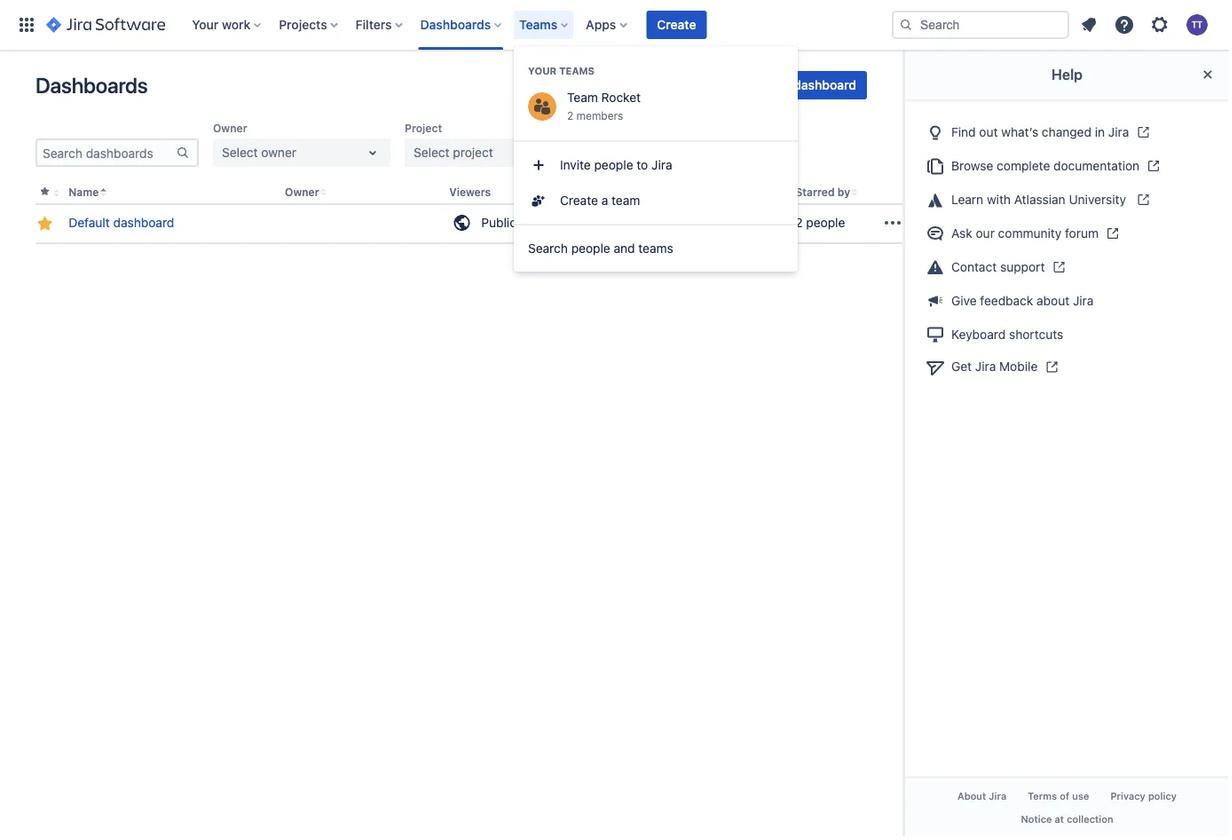 Task type: locate. For each thing, give the bounding box(es) containing it.
create for create
[[657, 17, 696, 32]]

0 horizontal spatial select
[[222, 145, 258, 160]]

1 horizontal spatial teams
[[559, 65, 595, 77]]

dashboards
[[420, 17, 491, 32], [36, 73, 148, 98]]

0 vertical spatial teams
[[520, 17, 558, 32]]

jira inside button
[[989, 791, 1007, 802]]

select for select group
[[606, 145, 642, 160]]

1 horizontal spatial dashboards
[[420, 17, 491, 32]]

1 vertical spatial people
[[807, 215, 846, 230]]

create dashboard
[[752, 78, 857, 92]]

your teams group
[[514, 46, 798, 135]]

banner
[[0, 0, 1230, 50]]

Owner text field
[[222, 144, 225, 162]]

default
[[69, 215, 110, 230]]

open image
[[362, 142, 384, 163]]

create inside primary element
[[657, 17, 696, 32]]

1 vertical spatial teams
[[559, 65, 595, 77]]

shortcuts
[[1010, 327, 1064, 341]]

1 horizontal spatial dashboard
[[794, 78, 857, 92]]

2
[[567, 109, 574, 122], [796, 215, 803, 230]]

dashboards details element
[[31, 181, 906, 244]]

2 inside team rocket 2 members
[[567, 109, 574, 122]]

3 select from the left
[[606, 145, 642, 160]]

0 horizontal spatial your
[[192, 17, 219, 32]]

work
[[222, 17, 251, 32]]

starred
[[796, 186, 835, 198]]

your up team rocket "icon"
[[528, 65, 557, 77]]

dashboard for default dashboard
[[113, 215, 174, 230]]

atlassian
[[1015, 192, 1066, 207]]

Search dashboards text field
[[37, 140, 176, 165]]

teams
[[639, 241, 674, 256]]

viewers
[[450, 186, 491, 198]]

owner
[[213, 122, 247, 134], [285, 186, 319, 198]]

jira
[[1109, 124, 1130, 139], [652, 158, 673, 172], [1073, 294, 1094, 308], [976, 359, 996, 374], [989, 791, 1007, 802]]

invite people to jira image
[[528, 154, 550, 176]]

select down group
[[606, 145, 642, 160]]

create dashboard button
[[741, 71, 867, 99]]

0 vertical spatial create
[[657, 17, 696, 32]]

owner up owner text box
[[213, 122, 247, 134]]

people inside button
[[572, 241, 611, 256]]

find
[[952, 124, 976, 139]]

starred by
[[796, 186, 851, 198]]

jira right in
[[1109, 124, 1130, 139]]

2 down team
[[567, 109, 574, 122]]

dashboard inside 'element'
[[113, 215, 174, 230]]

group containing invite people to jira
[[514, 140, 798, 224]]

give feedback about jira
[[952, 294, 1094, 308]]

create
[[657, 17, 696, 32], [752, 78, 791, 92], [560, 193, 598, 208]]

2 horizontal spatial select
[[606, 145, 642, 160]]

0 vertical spatial dashboard
[[794, 78, 857, 92]]

select
[[222, 145, 258, 160], [414, 145, 450, 160], [606, 145, 642, 160]]

0 horizontal spatial teams
[[520, 17, 558, 32]]

privacy policy link
[[1100, 785, 1188, 808]]

2 vertical spatial create
[[560, 193, 598, 208]]

star default dashboard image
[[34, 213, 56, 235]]

0 vertical spatial 2
[[567, 109, 574, 122]]

projects
[[279, 17, 327, 32]]

dashboard inside button
[[794, 78, 857, 92]]

select for select project
[[414, 145, 450, 160]]

create a team
[[560, 193, 640, 208]]

1 horizontal spatial select
[[414, 145, 450, 160]]

browse complete documentation
[[952, 158, 1140, 173]]

1 vertical spatial dashboards
[[36, 73, 148, 98]]

1 vertical spatial create
[[752, 78, 791, 92]]

Project text field
[[414, 144, 417, 162]]

0 vertical spatial dashboards
[[420, 17, 491, 32]]

0 horizontal spatial dashboards
[[36, 73, 148, 98]]

your teams
[[528, 65, 595, 77]]

select down the project
[[414, 145, 450, 160]]

0 vertical spatial people
[[594, 158, 634, 172]]

dashboards inside dropdown button
[[420, 17, 491, 32]]

at
[[1055, 813, 1065, 825]]

1 vertical spatial dashboard
[[113, 215, 174, 230]]

contact support
[[952, 259, 1045, 274]]

people inside button
[[594, 158, 634, 172]]

dashboard
[[794, 78, 857, 92], [113, 215, 174, 230]]

jira software image
[[46, 14, 165, 36], [46, 14, 165, 36]]

0 vertical spatial your
[[192, 17, 219, 32]]

your inside your teams group
[[528, 65, 557, 77]]

1 horizontal spatial create
[[657, 17, 696, 32]]

notice
[[1021, 813, 1052, 825]]

filters button
[[350, 11, 410, 39]]

search people and teams
[[528, 241, 674, 256]]

2 vertical spatial people
[[572, 241, 611, 256]]

contact support link
[[920, 250, 1215, 284]]

public
[[481, 215, 517, 230]]

more image
[[882, 212, 904, 234]]

1 vertical spatial your
[[528, 65, 557, 77]]

people for search
[[572, 241, 611, 256]]

terms
[[1028, 791, 1058, 802]]

teams inside dropdown button
[[520, 17, 558, 32]]

1 horizontal spatial owner
[[285, 186, 319, 198]]

invite people to jira button
[[514, 147, 798, 183]]

starred by button
[[796, 186, 851, 198]]

create inside group
[[560, 193, 598, 208]]

to
[[637, 158, 648, 172]]

1 vertical spatial owner
[[285, 186, 319, 198]]

your for your work
[[192, 17, 219, 32]]

0 vertical spatial owner
[[213, 122, 247, 134]]

1 horizontal spatial your
[[528, 65, 557, 77]]

people left to
[[594, 158, 634, 172]]

0 horizontal spatial 2
[[567, 109, 574, 122]]

jira right to
[[652, 158, 673, 172]]

1 vertical spatial 2
[[796, 215, 803, 230]]

dashboards up search dashboards text box
[[36, 73, 148, 98]]

people down starred by
[[807, 215, 846, 230]]

project
[[405, 122, 442, 134]]

people left and
[[572, 241, 611, 256]]

dashboards right filters popup button
[[420, 17, 491, 32]]

select project
[[414, 145, 493, 160]]

Search field
[[892, 11, 1070, 39]]

appswitcher icon image
[[16, 14, 37, 36]]

collection
[[1067, 813, 1114, 825]]

teams
[[520, 17, 558, 32], [559, 65, 595, 77]]

your left work
[[192, 17, 219, 32]]

support
[[1001, 259, 1045, 274]]

teams inside group
[[559, 65, 595, 77]]

search image
[[899, 18, 914, 32]]

owner inside dashboards details 'element'
[[285, 186, 319, 198]]

2 select from the left
[[414, 145, 450, 160]]

editors
[[623, 186, 660, 198]]

filters
[[356, 17, 392, 32]]

banner containing your work
[[0, 0, 1230, 50]]

dashboard for create dashboard
[[794, 78, 857, 92]]

0 horizontal spatial owner
[[213, 122, 247, 134]]

create for create a team
[[560, 193, 598, 208]]

people inside dashboards details 'element'
[[807, 215, 846, 230]]

owner
[[261, 145, 297, 160]]

jira right about
[[1073, 294, 1094, 308]]

your inside your work dropdown button
[[192, 17, 219, 32]]

project
[[453, 145, 493, 160]]

your profile and settings image
[[1187, 14, 1208, 36]]

find out what's changed in jira
[[952, 124, 1130, 139]]

group
[[645, 145, 679, 160]]

your
[[192, 17, 219, 32], [528, 65, 557, 77]]

teams up team
[[559, 65, 595, 77]]

a
[[602, 193, 608, 208]]

group
[[514, 140, 798, 224]]

notifications image
[[1079, 14, 1100, 36]]

1 select from the left
[[222, 145, 258, 160]]

ask
[[952, 226, 973, 240]]

owner down owner
[[285, 186, 319, 198]]

projects button
[[274, 11, 345, 39]]

0 horizontal spatial create
[[560, 193, 598, 208]]

teams button
[[514, 11, 575, 39]]

members
[[577, 109, 624, 122]]

people for invite
[[594, 158, 634, 172]]

changed
[[1042, 124, 1092, 139]]

1 horizontal spatial 2
[[796, 215, 803, 230]]

your work
[[192, 17, 251, 32]]

jira right the about
[[989, 791, 1007, 802]]

0 horizontal spatial dashboard
[[113, 215, 174, 230]]

teams up your teams
[[520, 17, 558, 32]]

select left owner
[[222, 145, 258, 160]]

team rocket image
[[528, 92, 557, 121]]

2 horizontal spatial create
[[752, 78, 791, 92]]

keyboard
[[952, 327, 1006, 341]]

2 down starred
[[796, 215, 803, 230]]



Task type: describe. For each thing, give the bounding box(es) containing it.
2 inside dashboards details 'element'
[[796, 215, 803, 230]]

owner button
[[285, 186, 319, 198]]

terms of use
[[1028, 791, 1090, 802]]

create button
[[647, 11, 707, 39]]

team
[[567, 90, 598, 105]]

browse complete documentation link
[[920, 149, 1215, 183]]

ask our community forum link
[[920, 217, 1215, 250]]

group
[[597, 122, 629, 134]]

with
[[987, 192, 1011, 207]]

2 people
[[796, 215, 846, 230]]

about jira
[[958, 791, 1007, 802]]

feedback
[[981, 294, 1034, 308]]

documentation
[[1054, 158, 1140, 173]]

get jira mobile
[[952, 359, 1038, 374]]

select group
[[606, 145, 679, 160]]

notice at collection link
[[1011, 808, 1125, 830]]

primary element
[[11, 0, 892, 50]]

dashboards button
[[415, 11, 509, 39]]

private
[[655, 215, 694, 230]]

open image
[[554, 142, 575, 163]]

apps button
[[581, 11, 634, 39]]

and
[[614, 241, 635, 256]]

team
[[612, 193, 640, 208]]

give
[[952, 294, 977, 308]]

in
[[1095, 124, 1105, 139]]

by
[[838, 186, 851, 198]]

learn with atlassian university link
[[920, 183, 1215, 217]]

keyboard shortcuts link
[[920, 317, 1215, 350]]

what's
[[1002, 124, 1039, 139]]

learn with atlassian university
[[952, 192, 1130, 207]]

privacy policy
[[1111, 791, 1177, 802]]

your for your teams
[[528, 65, 557, 77]]

out
[[980, 124, 998, 139]]

rocket
[[602, 90, 641, 105]]

search people and teams button
[[514, 231, 798, 266]]

get
[[952, 359, 972, 374]]

university
[[1069, 192, 1127, 207]]

browse
[[952, 158, 994, 173]]

select owner
[[222, 145, 297, 160]]

select for select owner
[[222, 145, 258, 160]]

name button
[[69, 186, 99, 198]]

notice at collection
[[1021, 813, 1114, 825]]

about jira button
[[947, 785, 1018, 808]]

your work button
[[187, 11, 268, 39]]

invite people to jira
[[560, 158, 673, 172]]

people for 2
[[807, 215, 846, 230]]

keyboard shortcuts
[[952, 327, 1064, 341]]

get jira mobile link
[[920, 350, 1215, 384]]

help
[[1052, 66, 1083, 83]]

search
[[528, 241, 568, 256]]

find out what's changed in jira link
[[920, 115, 1215, 149]]

policy
[[1149, 791, 1177, 802]]

mobile
[[1000, 359, 1038, 374]]

name
[[69, 186, 99, 198]]

default dashboard link
[[69, 214, 174, 232]]

close image
[[1198, 64, 1219, 85]]

contact
[[952, 259, 997, 274]]

jira right the get
[[976, 359, 996, 374]]

terms of use link
[[1018, 785, 1100, 808]]

help image
[[1114, 14, 1136, 36]]

use
[[1073, 791, 1090, 802]]

complete
[[997, 158, 1051, 173]]

invite
[[560, 158, 591, 172]]

our
[[976, 226, 995, 240]]

jira inside button
[[652, 158, 673, 172]]

create for create dashboard
[[752, 78, 791, 92]]

community
[[999, 226, 1062, 240]]

give feedback about jira link
[[920, 284, 1215, 317]]

forum
[[1065, 226, 1099, 240]]

learn
[[952, 192, 984, 207]]

default dashboard
[[69, 215, 174, 230]]

apps
[[586, 17, 616, 32]]

settings image
[[1150, 14, 1171, 36]]

team rocket 2 members
[[567, 90, 641, 122]]

of
[[1060, 791, 1070, 802]]

ask our community forum
[[952, 226, 1099, 240]]

about
[[1037, 294, 1070, 308]]

about
[[958, 791, 987, 802]]



Task type: vqa. For each thing, say whether or not it's contained in the screenshot.
list
no



